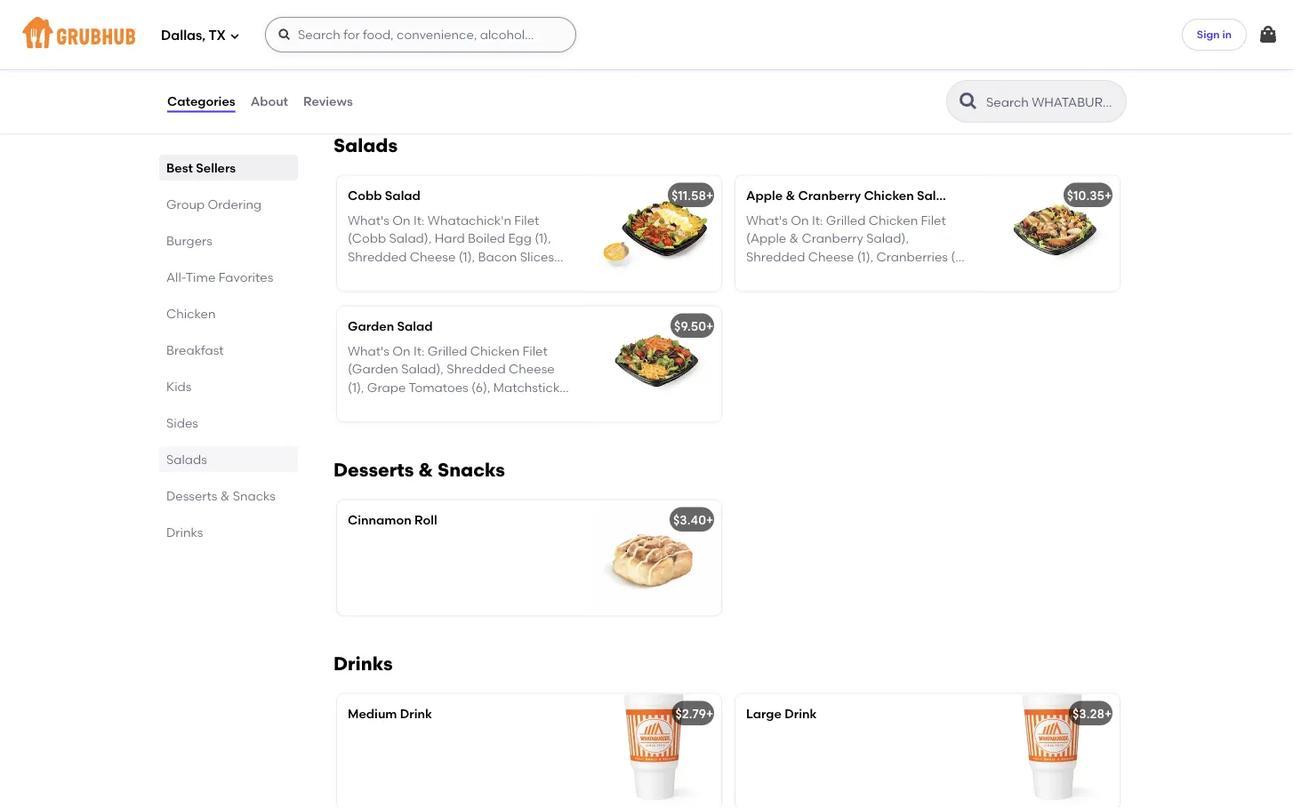 Task type: vqa. For each thing, say whether or not it's contained in the screenshot.
Carrots within the the what's on it: grilled chicken filet (garden salad), shredded cheese (1), grape tomatoes (6), matchstick carrots (1)
yes



Task type: describe. For each thing, give the bounding box(es) containing it.
egg
[[509, 231, 532, 247]]

desserts & snacks inside tab
[[166, 489, 276, 504]]

bacon
[[478, 250, 517, 265]]

breakfast
[[166, 343, 224, 358]]

& up (apple
[[786, 188, 796, 203]]

cinnamon roll
[[348, 513, 437, 528]]

large drink
[[747, 707, 817, 722]]

matchstick inside what's on it: grilled chicken filet (garden salad), shredded cheese (1), grape tomatoes (6), matchstick carrots (1)
[[494, 380, 560, 395]]

cheese inside what's on it: grilled chicken filet (garden salad), shredded cheese (1), grape tomatoes (6), matchstick carrots (1)
[[509, 362, 555, 377]]

tomatoes inside what's on it: grilled chicken filet (garden salad), shredded cheese (1), grape tomatoes (6), matchstick carrots (1)
[[409, 380, 469, 395]]

boiled
[[468, 231, 506, 247]]

& inside what's on it: grilled chicken filet (apple & cranberry salad), shredded cheese (1), cranberries (1), apple slices, matchstick carrots (1)
[[790, 231, 799, 247]]

reviews button
[[303, 69, 354, 133]]

grape inside what's on it: grilled chicken filet (garden salad), shredded cheese (1), grape tomatoes (6), matchstick carrots (1)
[[367, 380, 406, 395]]

all-
[[166, 270, 186, 285]]

(3),
[[348, 268, 367, 283]]

1 horizontal spatial desserts & snacks
[[334, 459, 505, 482]]

red
[[400, 286, 423, 301]]

garden salad
[[348, 319, 433, 334]]

+ for $9.50 +
[[707, 319, 714, 334]]

whatachick'n
[[428, 213, 512, 229]]

salad), inside what's on it: grilled chicken filet (garden salad), shredded cheese (1), grape tomatoes (6), matchstick carrots (1)
[[402, 362, 444, 377]]

breakfast tab
[[166, 341, 291, 360]]

+ for $3.40 +
[[707, 513, 714, 528]]

$11.58 +
[[672, 188, 714, 203]]

+ for $2.79 +
[[707, 707, 714, 722]]

filet inside what's on it: whatachick'n filet (cobb salad), hard boiled egg (1), shredded cheese (1), bacon slices (3), grape tomatoes (6), grated carrots, red roma blend
[[515, 213, 540, 229]]

+ for $3.28 +
[[1105, 707, 1113, 722]]

tx
[[209, 28, 226, 44]]

what's on it: grilled chicken filet (apple & cranberry salad), shredded cheese (1), cranberries (1), apple slices, matchstick carrots (1)
[[747, 213, 968, 283]]

in
[[1223, 28, 1232, 41]]

salad), inside what's on it: grilled chicken filet (apple & cranberry salad), shredded cheese (1), cranberries (1), apple slices, matchstick carrots (1)
[[867, 231, 909, 247]]

group ordering tab
[[166, 195, 291, 214]]

0 horizontal spatial svg image
[[230, 31, 240, 41]]

drinks inside tab
[[166, 525, 203, 540]]

drink for medium drink
[[400, 707, 432, 722]]

& inside desserts & snacks tab
[[220, 489, 230, 504]]

what's for what's on it: grilled chicken filet (apple & cranberry salad), shredded cheese (1), cranberries (1), apple slices, matchstick carrots (1)
[[747, 213, 788, 229]]

about
[[251, 94, 288, 109]]

apple & cranberry chicken salad image
[[987, 176, 1120, 292]]

large drink image
[[987, 695, 1120, 809]]

filet for what's on it: grilled chicken filet (apple & cranberry salad), shredded cheese (1), cranberries (1), apple slices, matchstick carrots (1)
[[922, 213, 947, 229]]

dallas, tx
[[161, 28, 226, 44]]

group ordering
[[166, 197, 262, 212]]

it: for &
[[812, 213, 824, 229]]

(cobb
[[348, 231, 386, 247]]

1 apple from the top
[[747, 188, 783, 203]]

what's on it: whatachick'n filet (cobb salad), hard boiled egg (1), shredded cheese (1), bacon slices (3), grape tomatoes (6), grated carrots, red roma blend
[[348, 213, 554, 301]]

$3.28
[[1073, 707, 1105, 722]]

slices,
[[785, 268, 823, 283]]

blend
[[465, 286, 500, 301]]

svg image
[[278, 28, 292, 42]]

chicken inside what's on it: grilled chicken filet (apple & cranberry salad), shredded cheese (1), cranberries (1), apple slices, matchstick carrots (1)
[[869, 213, 919, 229]]

about button
[[250, 69, 289, 133]]

(1) inside what's on it: grilled chicken filet (garden salad), shredded cheese (1), grape tomatoes (6), matchstick carrots (1)
[[397, 398, 410, 414]]

drinks tab
[[166, 523, 291, 542]]

$10.35 +
[[1068, 188, 1113, 203]]

grape inside what's on it: whatachick'n filet (cobb salad), hard boiled egg (1), shredded cheese (1), bacon slices (3), grape tomatoes (6), grated carrots, red roma blend
[[370, 268, 409, 283]]

salads inside tab
[[166, 452, 207, 467]]

cranberry inside what's on it: grilled chicken filet (apple & cranberry salad), shredded cheese (1), cranberries (1), apple slices, matchstick carrots (1)
[[802, 231, 864, 247]]

& up roll
[[419, 459, 433, 482]]

(garden
[[348, 362, 399, 377]]

shredded inside what's on it: grilled chicken filet (garden salad), shredded cheese (1), grape tomatoes (6), matchstick carrots (1)
[[447, 362, 506, 377]]

all-time favorites tab
[[166, 268, 291, 287]]

large
[[747, 707, 782, 722]]

+ for $10.35 +
[[1105, 188, 1113, 203]]

1 horizontal spatial desserts
[[334, 459, 414, 482]]

it: for hard
[[414, 213, 425, 229]]

carrots inside what's on it: grilled chicken filet (apple & cranberry salad), shredded cheese (1), cranberries (1), apple slices, matchstick carrots (1)
[[895, 268, 941, 283]]

cheese inside what's on it: whatachick'n filet (cobb salad), hard boiled egg (1), shredded cheese (1), bacon slices (3), grape tomatoes (6), grated carrots, red roma blend
[[410, 250, 456, 265]]

(6), inside what's on it: whatachick'n filet (cobb salad), hard boiled egg (1), shredded cheese (1), bacon slices (3), grape tomatoes (6), grated carrots, red roma blend
[[474, 268, 493, 283]]

$11.58
[[672, 188, 707, 203]]

Search for food, convenience, alcohol... search field
[[265, 17, 577, 53]]

1 horizontal spatial svg image
[[1258, 24, 1280, 45]]

what's for what's on it: grilled chicken filet (garden salad), shredded cheese (1), grape tomatoes (6), matchstick carrots (1)
[[348, 344, 390, 359]]

salad for $9.50 +
[[397, 319, 433, 334]]

Search WHATABURGER search field
[[985, 93, 1121, 110]]

0 vertical spatial cranberry
[[799, 188, 861, 203]]

matchstick inside what's on it: grilled chicken filet (apple & cranberry salad), shredded cheese (1), cranberries (1), apple slices, matchstick carrots (1)
[[826, 268, 892, 283]]

cobb
[[348, 188, 382, 203]]

main navigation navigation
[[0, 0, 1294, 69]]

(apple
[[747, 231, 787, 247]]

dallas,
[[161, 28, 206, 44]]

sign
[[1198, 28, 1221, 41]]

reviews
[[304, 94, 353, 109]]



Task type: locate. For each thing, give the bounding box(es) containing it.
drink right the medium
[[400, 707, 432, 722]]

desserts
[[334, 459, 414, 482], [166, 489, 217, 504]]

what's inside what's on it: grilled chicken filet (apple & cranberry salad), shredded cheese (1), cranberries (1), apple slices, matchstick carrots (1)
[[747, 213, 788, 229]]

(1), left the cranberries in the top right of the page
[[858, 250, 874, 265]]

1 vertical spatial apple
[[747, 268, 782, 283]]

0 vertical spatial snacks
[[438, 459, 505, 482]]

chicken up the cranberries in the top right of the page
[[869, 213, 919, 229]]

0 horizontal spatial grilled
[[428, 344, 467, 359]]

grilled for cranberry
[[827, 213, 866, 229]]

burgers tab
[[166, 231, 291, 250]]

shredded down (apple
[[747, 250, 806, 265]]

what's up (apple
[[747, 213, 788, 229]]

grilled
[[827, 213, 866, 229], [428, 344, 467, 359]]

(1), right the cranberries in the top right of the page
[[952, 250, 968, 265]]

what's for what's on it: whatachick'n filet (cobb salad), hard boiled egg (1), shredded cheese (1), bacon slices (3), grape tomatoes (6), grated carrots, red roma blend
[[348, 213, 390, 229]]

0 vertical spatial apple
[[747, 188, 783, 203]]

tomatoes down garden salad
[[409, 380, 469, 395]]

cinnamon
[[348, 513, 412, 528]]

it:
[[414, 213, 425, 229], [812, 213, 824, 229], [414, 344, 425, 359]]

salad),
[[389, 231, 432, 247], [867, 231, 909, 247], [402, 362, 444, 377]]

(1) down the (garden
[[397, 398, 410, 414]]

salad up the cranberries in the top right of the page
[[918, 188, 953, 203]]

tomatoes
[[412, 268, 471, 283], [409, 380, 469, 395]]

(6), inside what's on it: grilled chicken filet (garden salad), shredded cheese (1), grape tomatoes (6), matchstick carrots (1)
[[472, 380, 491, 395]]

0 vertical spatial grape
[[370, 268, 409, 283]]

filet down grated
[[523, 344, 548, 359]]

kids tab
[[166, 377, 291, 396]]

grape
[[370, 268, 409, 283], [367, 380, 406, 395]]

shredded inside what's on it: whatachick'n filet (cobb salad), hard boiled egg (1), shredded cheese (1), bacon slices (3), grape tomatoes (6), grated carrots, red roma blend
[[348, 250, 407, 265]]

favorites
[[219, 270, 273, 285]]

& down salads tab
[[220, 489, 230, 504]]

2 horizontal spatial shredded
[[747, 250, 806, 265]]

drinks down desserts & snacks tab at the bottom left of the page
[[166, 525, 203, 540]]

(1), down hard
[[459, 250, 475, 265]]

salad), up the cranberries in the top right of the page
[[867, 231, 909, 247]]

shredded inside what's on it: grilled chicken filet (apple & cranberry salad), shredded cheese (1), cranberries (1), apple slices, matchstick carrots (1)
[[747, 250, 806, 265]]

tomatoes up roma
[[412, 268, 471, 283]]

1 vertical spatial matchstick
[[494, 380, 560, 395]]

0 vertical spatial salads
[[334, 134, 398, 157]]

grilled inside what's on it: grilled chicken filet (garden salad), shredded cheese (1), grape tomatoes (6), matchstick carrots (1)
[[428, 344, 467, 359]]

0 horizontal spatial drinks
[[166, 525, 203, 540]]

shredded down blend
[[447, 362, 506, 377]]

$3.40
[[674, 513, 707, 528]]

chicken
[[864, 188, 915, 203], [869, 213, 919, 229], [166, 306, 216, 321], [470, 344, 520, 359]]

1 vertical spatial grilled
[[428, 344, 467, 359]]

group
[[166, 197, 205, 212]]

all-time favorites
[[166, 270, 273, 285]]

1 vertical spatial snacks
[[233, 489, 276, 504]]

desserts & snacks
[[334, 459, 505, 482], [166, 489, 276, 504]]

(1) down the cranberries in the top right of the page
[[944, 268, 957, 283]]

medium drink image
[[588, 695, 722, 809]]

$10.35
[[1068, 188, 1105, 203]]

filet
[[515, 213, 540, 229], [922, 213, 947, 229], [523, 344, 548, 359]]

&
[[786, 188, 796, 203], [790, 231, 799, 247], [419, 459, 433, 482], [220, 489, 230, 504]]

what's on it: grilled chicken filet (garden salad), shredded cheese (1), grape tomatoes (6), matchstick carrots (1)
[[348, 344, 560, 414]]

0 horizontal spatial (1)
[[397, 398, 410, 414]]

chicken tab
[[166, 304, 291, 323]]

on for salad),
[[393, 213, 411, 229]]

on inside what's on it: whatachick'n filet (cobb salad), hard boiled egg (1), shredded cheese (1), bacon slices (3), grape tomatoes (6), grated carrots, red roma blend
[[393, 213, 411, 229]]

cranberry
[[799, 188, 861, 203], [802, 231, 864, 247]]

ordering
[[208, 197, 262, 212]]

best sellers
[[166, 160, 236, 175]]

desserts & snacks up roll
[[334, 459, 505, 482]]

desserts & snacks tab
[[166, 487, 291, 505]]

0 vertical spatial desserts
[[334, 459, 414, 482]]

$9.50
[[675, 319, 707, 334]]

kids
[[166, 379, 192, 394]]

(1) inside what's on it: grilled chicken filet (apple & cranberry salad), shredded cheese (1), cranberries (1), apple slices, matchstick carrots (1)
[[944, 268, 957, 283]]

1 horizontal spatial grilled
[[827, 213, 866, 229]]

snacks inside tab
[[233, 489, 276, 504]]

filet inside what's on it: grilled chicken filet (garden salad), shredded cheese (1), grape tomatoes (6), matchstick carrots (1)
[[523, 344, 548, 359]]

filet inside what's on it: grilled chicken filet (apple & cranberry salad), shredded cheese (1), cranberries (1), apple slices, matchstick carrots (1)
[[922, 213, 947, 229]]

apple
[[747, 188, 783, 203], [747, 268, 782, 283]]

shredded
[[348, 250, 407, 265], [747, 250, 806, 265], [447, 362, 506, 377]]

filet up the cranberries in the top right of the page
[[922, 213, 947, 229]]

family fry box image
[[588, 0, 722, 98]]

1 vertical spatial grape
[[367, 380, 406, 395]]

tomatoes inside what's on it: whatachick'n filet (cobb salad), hard boiled egg (1), shredded cheese (1), bacon slices (3), grape tomatoes (6), grated carrots, red roma blend
[[412, 268, 471, 283]]

0 horizontal spatial desserts & snacks
[[166, 489, 276, 504]]

1 horizontal spatial salads
[[334, 134, 398, 157]]

sellers
[[196, 160, 236, 175]]

(1), inside what's on it: grilled chicken filet (garden salad), shredded cheese (1), grape tomatoes (6), matchstick carrots (1)
[[348, 380, 364, 395]]

1 horizontal spatial (1)
[[944, 268, 957, 283]]

categories button
[[166, 69, 236, 133]]

drinks up the medium
[[334, 653, 393, 676]]

cobb salad
[[348, 188, 421, 203]]

filet up egg
[[515, 213, 540, 229]]

garden salad image
[[588, 307, 722, 423]]

salad
[[385, 188, 421, 203], [918, 188, 953, 203], [397, 319, 433, 334]]

0 horizontal spatial carrots
[[348, 398, 394, 414]]

$3.40 +
[[674, 513, 714, 528]]

apple up (apple
[[747, 188, 783, 203]]

carrots
[[895, 268, 941, 283], [348, 398, 394, 414]]

best sellers tab
[[166, 158, 291, 177]]

cranberry up slices,
[[802, 231, 864, 247]]

desserts inside tab
[[166, 489, 217, 504]]

0 vertical spatial grilled
[[827, 213, 866, 229]]

cranberry up what's on it: grilled chicken filet (apple & cranberry salad), shredded cheese (1), cranberries (1), apple slices, matchstick carrots (1)
[[799, 188, 861, 203]]

(1),
[[535, 231, 551, 247], [459, 250, 475, 265], [858, 250, 874, 265], [952, 250, 968, 265], [348, 380, 364, 395]]

2 drink from the left
[[785, 707, 817, 722]]

it: down cobb salad
[[414, 213, 425, 229]]

on down cobb salad
[[393, 213, 411, 229]]

on inside what's on it: grilled chicken filet (apple & cranberry salad), shredded cheese (1), cranberries (1), apple slices, matchstick carrots (1)
[[791, 213, 809, 229]]

svg image right tx
[[230, 31, 240, 41]]

+ for $11.58 +
[[707, 188, 714, 203]]

best
[[166, 160, 193, 175]]

grape down the (garden
[[367, 380, 406, 395]]

1 horizontal spatial cheese
[[509, 362, 555, 377]]

apple down (apple
[[747, 268, 782, 283]]

grated
[[496, 268, 540, 283]]

chicken up what's on it: grilled chicken filet (apple & cranberry salad), shredded cheese (1), cranberries (1), apple slices, matchstick carrots (1)
[[864, 188, 915, 203]]

desserts & snacks down salads tab
[[166, 489, 276, 504]]

(1), up slices
[[535, 231, 551, 247]]

$3.28 +
[[1073, 707, 1113, 722]]

carrots down the cranberries in the top right of the page
[[895, 268, 941, 283]]

desserts up cinnamon
[[334, 459, 414, 482]]

desserts down salads tab
[[166, 489, 217, 504]]

salads tab
[[166, 450, 291, 469]]

hard
[[435, 231, 465, 247]]

it: down garden salad
[[414, 344, 425, 359]]

on down garden salad
[[393, 344, 411, 359]]

cinnamon roll image
[[588, 501, 722, 617]]

svg image
[[1258, 24, 1280, 45], [230, 31, 240, 41]]

1 vertical spatial drinks
[[334, 653, 393, 676]]

chicken down blend
[[470, 344, 520, 359]]

what's inside what's on it: grilled chicken filet (garden salad), shredded cheese (1), grape tomatoes (6), matchstick carrots (1)
[[348, 344, 390, 359]]

grilled inside what's on it: grilled chicken filet (apple & cranberry salad), shredded cheese (1), cranberries (1), apple slices, matchstick carrots (1)
[[827, 213, 866, 229]]

cranberries
[[877, 250, 949, 265]]

1 vertical spatial salads
[[166, 452, 207, 467]]

roma
[[426, 286, 462, 301]]

sides tab
[[166, 414, 291, 432]]

burgers
[[166, 233, 213, 248]]

0 horizontal spatial cheese
[[410, 250, 456, 265]]

matchstick
[[826, 268, 892, 283], [494, 380, 560, 395]]

it: down the apple & cranberry chicken salad
[[812, 213, 824, 229]]

carrots,
[[348, 286, 397, 301]]

what's up (cobb
[[348, 213, 390, 229]]

search icon image
[[958, 91, 980, 112]]

time
[[186, 270, 216, 285]]

1 horizontal spatial carrots
[[895, 268, 941, 283]]

1 horizontal spatial shredded
[[447, 362, 506, 377]]

cheese
[[410, 250, 456, 265], [809, 250, 855, 265], [509, 362, 555, 377]]

carrots inside what's on it: grilled chicken filet (garden salad), shredded cheese (1), grape tomatoes (6), matchstick carrots (1)
[[348, 398, 394, 414]]

grilled down the apple & cranberry chicken salad
[[827, 213, 866, 229]]

0 vertical spatial matchstick
[[826, 268, 892, 283]]

on for (apple
[[791, 213, 809, 229]]

what's inside what's on it: whatachick'n filet (cobb salad), hard boiled egg (1), shredded cheese (1), bacon slices (3), grape tomatoes (6), grated carrots, red roma blend
[[348, 213, 390, 229]]

2 apple from the top
[[747, 268, 782, 283]]

salad for $11.58 +
[[385, 188, 421, 203]]

1 drink from the left
[[400, 707, 432, 722]]

0 vertical spatial drinks
[[166, 525, 203, 540]]

0 horizontal spatial shredded
[[348, 250, 407, 265]]

salad), right the (garden
[[402, 362, 444, 377]]

roll
[[415, 513, 437, 528]]

categories
[[167, 94, 236, 109]]

filet for what's on it: grilled chicken filet (garden salad), shredded cheese (1), grape tomatoes (6), matchstick carrots (1)
[[523, 344, 548, 359]]

salads down sides
[[166, 452, 207, 467]]

chicken inside what's on it: grilled chicken filet (garden salad), shredded cheese (1), grape tomatoes (6), matchstick carrots (1)
[[470, 344, 520, 359]]

it: inside what's on it: whatachick'n filet (cobb salad), hard boiled egg (1), shredded cheese (1), bacon slices (3), grape tomatoes (6), grated carrots, red roma blend
[[414, 213, 425, 229]]

drinks
[[166, 525, 203, 540], [334, 653, 393, 676]]

1 vertical spatial carrots
[[348, 398, 394, 414]]

0 vertical spatial carrots
[[895, 268, 941, 283]]

(6),
[[474, 268, 493, 283], [472, 380, 491, 395]]

1 vertical spatial (6),
[[472, 380, 491, 395]]

sides
[[166, 416, 198, 431]]

0 vertical spatial (6),
[[474, 268, 493, 283]]

$9.50 +
[[675, 319, 714, 334]]

(1), down the (garden
[[348, 380, 364, 395]]

salads
[[334, 134, 398, 157], [166, 452, 207, 467]]

garden
[[348, 319, 394, 334]]

carrots down the (garden
[[348, 398, 394, 414]]

0 horizontal spatial drink
[[400, 707, 432, 722]]

1 horizontal spatial drink
[[785, 707, 817, 722]]

snacks
[[438, 459, 505, 482], [233, 489, 276, 504]]

salads up cobb
[[334, 134, 398, 157]]

medium drink
[[348, 707, 432, 722]]

slices
[[520, 250, 554, 265]]

$2.79
[[676, 707, 707, 722]]

2 horizontal spatial cheese
[[809, 250, 855, 265]]

sign in button
[[1182, 19, 1248, 51]]

1 vertical spatial tomatoes
[[409, 380, 469, 395]]

1 horizontal spatial matchstick
[[826, 268, 892, 283]]

cobb salad image
[[588, 176, 722, 292]]

$2.79 +
[[676, 707, 714, 722]]

0 vertical spatial (1)
[[944, 268, 957, 283]]

& right (apple
[[790, 231, 799, 247]]

0 vertical spatial desserts & snacks
[[334, 459, 505, 482]]

0 horizontal spatial desserts
[[166, 489, 217, 504]]

0 horizontal spatial matchstick
[[494, 380, 560, 395]]

chicken up the breakfast
[[166, 306, 216, 321]]

on for (garden
[[393, 344, 411, 359]]

apple & cranberry chicken salad
[[747, 188, 953, 203]]

chicken inside tab
[[166, 306, 216, 321]]

grape up carrots,
[[370, 268, 409, 283]]

shredded down (cobb
[[348, 250, 407, 265]]

grilled down roma
[[428, 344, 467, 359]]

drink
[[400, 707, 432, 722], [785, 707, 817, 722]]

sign in
[[1198, 28, 1232, 41]]

medium
[[348, 707, 397, 722]]

on inside what's on it: grilled chicken filet (garden salad), shredded cheese (1), grape tomatoes (6), matchstick carrots (1)
[[393, 344, 411, 359]]

1 vertical spatial desserts
[[166, 489, 217, 504]]

what's up the (garden
[[348, 344, 390, 359]]

1 vertical spatial (1)
[[397, 398, 410, 414]]

drink right large
[[785, 707, 817, 722]]

salad), inside what's on it: whatachick'n filet (cobb salad), hard boiled egg (1), shredded cheese (1), bacon slices (3), grape tomatoes (6), grated carrots, red roma blend
[[389, 231, 432, 247]]

on up slices,
[[791, 213, 809, 229]]

grilled for shredded
[[428, 344, 467, 359]]

salad down red
[[397, 319, 433, 334]]

(1)
[[944, 268, 957, 283], [397, 398, 410, 414]]

1 vertical spatial cranberry
[[802, 231, 864, 247]]

0 horizontal spatial snacks
[[233, 489, 276, 504]]

0 horizontal spatial salads
[[166, 452, 207, 467]]

drink for large drink
[[785, 707, 817, 722]]

it: inside what's on it: grilled chicken filet (apple & cranberry salad), shredded cheese (1), cranberries (1), apple slices, matchstick carrots (1)
[[812, 213, 824, 229]]

it: inside what's on it: grilled chicken filet (garden salad), shredded cheese (1), grape tomatoes (6), matchstick carrots (1)
[[414, 344, 425, 359]]

it: for salad),
[[414, 344, 425, 359]]

svg image right in
[[1258, 24, 1280, 45]]

1 horizontal spatial snacks
[[438, 459, 505, 482]]

1 horizontal spatial drinks
[[334, 653, 393, 676]]

0 vertical spatial tomatoes
[[412, 268, 471, 283]]

on
[[393, 213, 411, 229], [791, 213, 809, 229], [393, 344, 411, 359]]

apple inside what's on it: grilled chicken filet (apple & cranberry salad), shredded cheese (1), cranberries (1), apple slices, matchstick carrots (1)
[[747, 268, 782, 283]]

what's
[[348, 213, 390, 229], [747, 213, 788, 229], [348, 344, 390, 359]]

salad), left hard
[[389, 231, 432, 247]]

cheese inside what's on it: grilled chicken filet (apple & cranberry salad), shredded cheese (1), cranberries (1), apple slices, matchstick carrots (1)
[[809, 250, 855, 265]]

salad right cobb
[[385, 188, 421, 203]]

1 vertical spatial desserts & snacks
[[166, 489, 276, 504]]

+
[[707, 188, 714, 203], [1105, 188, 1113, 203], [707, 319, 714, 334], [707, 513, 714, 528], [707, 707, 714, 722], [1105, 707, 1113, 722]]



